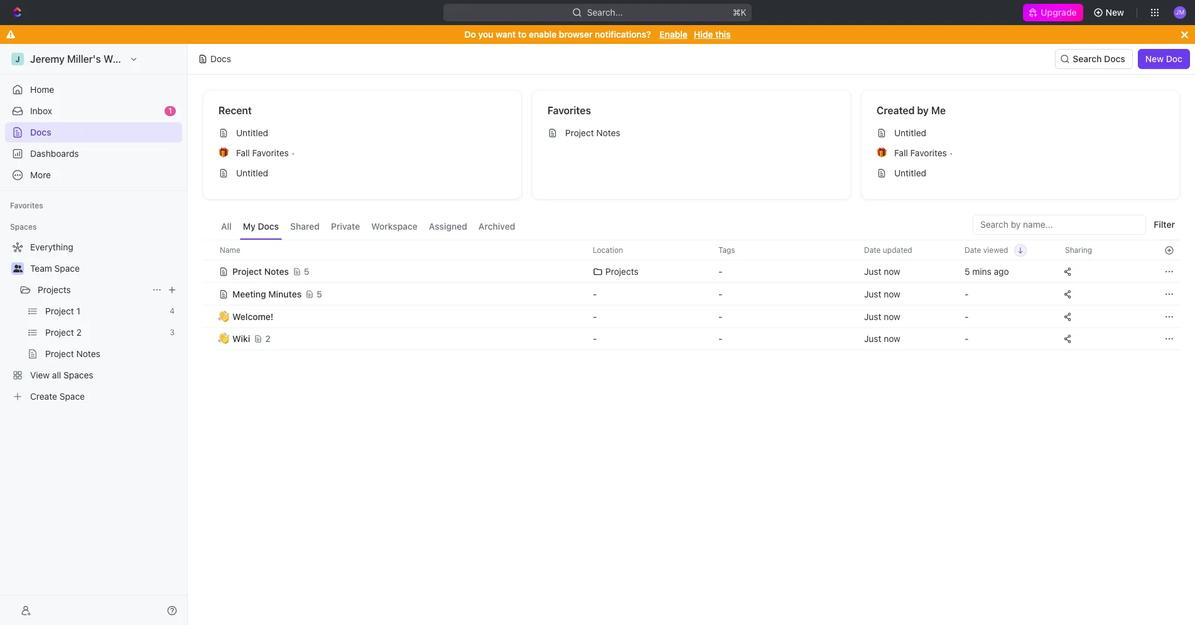 Task type: describe. For each thing, give the bounding box(es) containing it.
recent
[[219, 105, 252, 116]]

projects link
[[38, 280, 147, 300]]

tab list containing all
[[218, 215, 518, 240]]

assigned button
[[426, 215, 470, 240]]

new for new
[[1106, 7, 1124, 18]]

create space link
[[5, 387, 180, 407]]

3 now from the top
[[884, 311, 900, 322]]

sharing
[[1065, 245, 1092, 255]]

2 inside sidebar navigation
[[76, 327, 82, 338]]

just for wiki
[[864, 333, 881, 344]]

date updated button
[[857, 241, 920, 260]]

jeremy miller's workspace
[[30, 53, 156, 65]]

location
[[593, 245, 623, 255]]

minutes
[[268, 289, 302, 299]]

2 horizontal spatial 5
[[965, 266, 970, 277]]

me
[[931, 105, 946, 116]]

1 vertical spatial project notes
[[232, 266, 289, 277]]

0 vertical spatial 1
[[168, 106, 172, 116]]

0 horizontal spatial 1
[[76, 306, 80, 317]]

more button
[[5, 165, 182, 185]]

project 1
[[45, 306, 80, 317]]

all button
[[218, 215, 235, 240]]

jm button
[[1170, 3, 1190, 23]]

space for create space
[[59, 391, 85, 402]]

2 horizontal spatial notes
[[596, 127, 620, 138]]

row containing name
[[203, 240, 1180, 261]]

my
[[243, 221, 255, 232]]

welcome!
[[232, 311, 273, 322]]

search docs
[[1073, 53, 1125, 64]]

space for team space
[[54, 263, 80, 274]]

row containing welcome!
[[203, 305, 1180, 328]]

docs up 'recent'
[[210, 53, 231, 64]]

new doc
[[1145, 53, 1183, 64]]

meeting
[[232, 289, 266, 299]]

jm
[[1176, 8, 1185, 16]]

favorites button
[[5, 198, 48, 214]]

2 inside row
[[265, 333, 271, 344]]

j
[[15, 54, 20, 64]]

now for meeting minutes
[[884, 289, 900, 299]]

jeremy
[[30, 53, 65, 65]]

projects inside sidebar navigation
[[38, 285, 71, 295]]

new doc button
[[1138, 49, 1190, 69]]

3 just from the top
[[864, 311, 881, 322]]

favorites inside button
[[10, 201, 43, 210]]

more
[[30, 170, 51, 180]]

enable
[[529, 29, 557, 40]]

upgrade
[[1041, 7, 1077, 18]]

welcome! button
[[219, 306, 578, 328]]

just for meeting minutes
[[864, 289, 881, 299]]

browser
[[559, 29, 593, 40]]

just now for meeting minutes
[[864, 289, 900, 299]]

0 vertical spatial project notes
[[565, 127, 620, 138]]

to
[[518, 29, 526, 40]]

you
[[478, 29, 493, 40]]

archived button
[[475, 215, 518, 240]]

my docs
[[243, 221, 279, 232]]

create
[[30, 391, 57, 402]]

home link
[[5, 80, 182, 100]]

view all spaces
[[30, 370, 93, 381]]

4
[[170, 306, 175, 316]]

date viewed button
[[957, 241, 1027, 260]]

row containing project notes
[[203, 259, 1180, 284]]

project 2 link
[[45, 323, 165, 343]]

private
[[331, 221, 360, 232]]

project notes link inside sidebar navigation
[[45, 344, 180, 364]]

workspace button
[[368, 215, 421, 240]]

updated
[[883, 245, 912, 255]]

1 horizontal spatial project notes link
[[543, 123, 840, 143]]

ago
[[994, 266, 1009, 277]]

0 vertical spatial spaces
[[10, 222, 37, 232]]

created by me
[[877, 105, 946, 116]]

all
[[221, 221, 232, 232]]

now for project notes
[[884, 266, 900, 277]]

hide
[[694, 29, 713, 40]]

filter button
[[1149, 215, 1180, 235]]

• for recent
[[291, 148, 295, 158]]

create space
[[30, 391, 85, 402]]



Task type: locate. For each thing, give the bounding box(es) containing it.
-
[[718, 266, 723, 277], [593, 289, 597, 299], [718, 289, 723, 299], [965, 289, 969, 299], [593, 311, 597, 322], [718, 311, 723, 322], [965, 311, 969, 322], [593, 333, 597, 344], [718, 333, 723, 344], [965, 333, 969, 344]]

new button
[[1088, 3, 1132, 23]]

date inside date viewed button
[[965, 245, 981, 255]]

project 2
[[45, 327, 82, 338]]

team space link
[[30, 259, 180, 279]]

notes
[[596, 127, 620, 138], [264, 266, 289, 277], [76, 349, 100, 359]]

new inside new button
[[1106, 7, 1124, 18]]

row containing meeting minutes
[[203, 282, 1180, 307]]

0 horizontal spatial fall favorites •
[[236, 148, 295, 158]]

name
[[220, 245, 240, 255]]

user group image
[[13, 265, 22, 273]]

docs right search on the top right of the page
[[1104, 53, 1125, 64]]

viewed
[[983, 245, 1008, 255]]

search docs button
[[1055, 49, 1133, 69]]

5 mins ago
[[965, 266, 1009, 277]]

2 🎁 from the left
[[877, 148, 887, 158]]

1 row from the top
[[203, 240, 1180, 261]]

sidebar navigation
[[0, 44, 190, 626]]

date viewed
[[965, 245, 1008, 255]]

space
[[54, 263, 80, 274], [59, 391, 85, 402]]

notes inside row
[[264, 266, 289, 277]]

4 just now from the top
[[864, 333, 900, 344]]

•
[[291, 148, 295, 158], [949, 148, 953, 158]]

1 date from the left
[[864, 245, 881, 255]]

date left updated
[[864, 245, 881, 255]]

tab list
[[218, 215, 518, 240]]

view all spaces link
[[5, 366, 180, 386]]

0 horizontal spatial 5
[[304, 266, 309, 277]]

untitled
[[236, 127, 268, 138], [894, 127, 926, 138], [236, 168, 268, 178], [894, 168, 926, 178]]

1 horizontal spatial new
[[1145, 53, 1164, 64]]

docs inside sidebar navigation
[[30, 127, 51, 138]]

🎁 for created by me
[[877, 148, 887, 158]]

1 horizontal spatial spaces
[[63, 370, 93, 381]]

5 left mins
[[965, 266, 970, 277]]

fall down 'recent'
[[236, 148, 250, 158]]

1 horizontal spatial 5
[[317, 289, 322, 299]]

1 horizontal spatial project notes
[[232, 266, 289, 277]]

created
[[877, 105, 915, 116]]

1 now from the top
[[884, 266, 900, 277]]

3 just now from the top
[[864, 311, 900, 322]]

all
[[52, 370, 61, 381]]

row
[[203, 240, 1180, 261], [203, 259, 1180, 284], [203, 282, 1180, 307], [203, 305, 1180, 328], [203, 327, 1180, 352]]

jeremy miller's workspace, , element
[[11, 53, 24, 65]]

tree containing everything
[[5, 237, 182, 407]]

4 now from the top
[[884, 333, 900, 344]]

date for date updated
[[864, 245, 881, 255]]

1 fall favorites • from the left
[[236, 148, 295, 158]]

spaces right all
[[63, 370, 93, 381]]

by
[[917, 105, 929, 116]]

1 just now from the top
[[864, 266, 900, 277]]

0 vertical spatial workspace
[[103, 53, 156, 65]]

2 fall from the left
[[894, 148, 908, 158]]

date left the viewed
[[965, 245, 981, 255]]

wiki
[[232, 333, 250, 344]]

workspace right miller's
[[103, 53, 156, 65]]

just
[[864, 266, 881, 277], [864, 289, 881, 299], [864, 311, 881, 322], [864, 333, 881, 344]]

fall favorites • for recent
[[236, 148, 295, 158]]

mins
[[972, 266, 992, 277]]

assigned
[[429, 221, 467, 232]]

2 right wiki
[[265, 333, 271, 344]]

notifications?
[[595, 29, 651, 40]]

⌘k
[[733, 7, 747, 18]]

meeting minutes
[[232, 289, 302, 299]]

4 row from the top
[[203, 305, 1180, 328]]

1 horizontal spatial fall favorites •
[[894, 148, 953, 158]]

0 horizontal spatial projects
[[38, 285, 71, 295]]

new up the search docs
[[1106, 7, 1124, 18]]

🎁 down the "created"
[[877, 148, 887, 158]]

new for new doc
[[1145, 53, 1164, 64]]

0 horizontal spatial spaces
[[10, 222, 37, 232]]

project notes inside sidebar navigation
[[45, 349, 100, 359]]

2 date from the left
[[965, 245, 981, 255]]

1 horizontal spatial date
[[965, 245, 981, 255]]

docs link
[[5, 122, 182, 143]]

tree
[[5, 237, 182, 407]]

1 • from the left
[[291, 148, 295, 158]]

search...
[[587, 7, 623, 18]]

5
[[304, 266, 309, 277], [965, 266, 970, 277], [317, 289, 322, 299]]

0 horizontal spatial 2
[[76, 327, 82, 338]]

projects down "team space"
[[38, 285, 71, 295]]

1 horizontal spatial 1
[[168, 106, 172, 116]]

everything
[[30, 242, 73, 252]]

fall favorites • for created by me
[[894, 148, 953, 158]]

untitled link
[[214, 123, 511, 143], [872, 123, 1169, 143], [214, 163, 511, 183], [872, 163, 1169, 183]]

5 row from the top
[[203, 327, 1180, 352]]

2 horizontal spatial project notes
[[565, 127, 620, 138]]

want
[[496, 29, 516, 40]]

this
[[715, 29, 731, 40]]

1 horizontal spatial fall
[[894, 148, 908, 158]]

1 just from the top
[[864, 266, 881, 277]]

fall favorites • down by
[[894, 148, 953, 158]]

row containing wiki
[[203, 327, 1180, 352]]

shared button
[[287, 215, 323, 240]]

3
[[170, 328, 175, 337]]

0 horizontal spatial notes
[[76, 349, 100, 359]]

date inside date updated button
[[864, 245, 881, 255]]

3 row from the top
[[203, 282, 1180, 307]]

docs right my
[[258, 221, 279, 232]]

date for date viewed
[[965, 245, 981, 255]]

now
[[884, 266, 900, 277], [884, 289, 900, 299], [884, 311, 900, 322], [884, 333, 900, 344]]

workspace inside button
[[371, 221, 418, 232]]

2 vertical spatial project notes
[[45, 349, 100, 359]]

just now
[[864, 266, 900, 277], [864, 289, 900, 299], [864, 311, 900, 322], [864, 333, 900, 344]]

0 vertical spatial space
[[54, 263, 80, 274]]

2 • from the left
[[949, 148, 953, 158]]

everything link
[[5, 237, 180, 257]]

🎁 down 'recent'
[[219, 148, 229, 158]]

enable
[[660, 29, 688, 40]]

5 right minutes
[[317, 289, 322, 299]]

just now for wiki
[[864, 333, 900, 344]]

1 vertical spatial project notes link
[[45, 344, 180, 364]]

🎁
[[219, 148, 229, 158], [877, 148, 887, 158]]

1 horizontal spatial •
[[949, 148, 953, 158]]

0 vertical spatial project notes link
[[543, 123, 840, 143]]

workspace
[[103, 53, 156, 65], [371, 221, 418, 232]]

filter
[[1154, 219, 1175, 230]]

2
[[76, 327, 82, 338], [265, 333, 271, 344]]

1 vertical spatial space
[[59, 391, 85, 402]]

team
[[30, 263, 52, 274]]

0 vertical spatial notes
[[596, 127, 620, 138]]

just for project notes
[[864, 266, 881, 277]]

2 now from the top
[[884, 289, 900, 299]]

1
[[168, 106, 172, 116], [76, 306, 80, 317]]

filter button
[[1149, 215, 1180, 235]]

tree inside sidebar navigation
[[5, 237, 182, 407]]

1 vertical spatial notes
[[264, 266, 289, 277]]

2 down project 1
[[76, 327, 82, 338]]

1 horizontal spatial 🎁
[[877, 148, 887, 158]]

doc
[[1166, 53, 1183, 64]]

table containing project notes
[[203, 240, 1180, 352]]

team space
[[30, 263, 80, 274]]

5 for -
[[317, 289, 322, 299]]

1 horizontal spatial projects
[[605, 266, 639, 277]]

2 vertical spatial notes
[[76, 349, 100, 359]]

workspace right private
[[371, 221, 418, 232]]

my docs button
[[240, 215, 282, 240]]

view
[[30, 370, 50, 381]]

fall
[[236, 148, 250, 158], [894, 148, 908, 158]]

• for created by me
[[949, 148, 953, 158]]

5 for 5 mins ago
[[304, 266, 309, 277]]

0 horizontal spatial date
[[864, 245, 881, 255]]

fall for recent
[[236, 148, 250, 158]]

date
[[864, 245, 881, 255], [965, 245, 981, 255]]

4 just from the top
[[864, 333, 881, 344]]

shared
[[290, 221, 320, 232]]

space right team
[[54, 263, 80, 274]]

1 vertical spatial 1
[[76, 306, 80, 317]]

space down view all spaces
[[59, 391, 85, 402]]

0 vertical spatial new
[[1106, 7, 1124, 18]]

2 just from the top
[[864, 289, 881, 299]]

5 down shared button
[[304, 266, 309, 277]]

inbox
[[30, 106, 52, 116]]

0 horizontal spatial project notes link
[[45, 344, 180, 364]]

2 row from the top
[[203, 259, 1180, 284]]

table
[[203, 240, 1180, 352]]

fall for created by me
[[894, 148, 908, 158]]

search
[[1073, 53, 1102, 64]]

workspace inside sidebar navigation
[[103, 53, 156, 65]]

upgrade link
[[1023, 4, 1083, 21]]

0 horizontal spatial •
[[291, 148, 295, 158]]

projects down location
[[605, 266, 639, 277]]

1 horizontal spatial notes
[[264, 266, 289, 277]]

docs down inbox
[[30, 127, 51, 138]]

2 just now from the top
[[864, 289, 900, 299]]

0 horizontal spatial fall
[[236, 148, 250, 158]]

1 🎁 from the left
[[219, 148, 229, 158]]

0 horizontal spatial new
[[1106, 7, 1124, 18]]

1 horizontal spatial 2
[[265, 333, 271, 344]]

0 horizontal spatial project notes
[[45, 349, 100, 359]]

do
[[464, 29, 476, 40]]

notes inside sidebar navigation
[[76, 349, 100, 359]]

1 vertical spatial projects
[[38, 285, 71, 295]]

1 fall from the left
[[236, 148, 250, 158]]

1 vertical spatial new
[[1145, 53, 1164, 64]]

new inside new doc button
[[1145, 53, 1164, 64]]

1 vertical spatial spaces
[[63, 370, 93, 381]]

docs inside tab list
[[258, 221, 279, 232]]

miller's
[[67, 53, 101, 65]]

1 horizontal spatial workspace
[[371, 221, 418, 232]]

0 horizontal spatial 🎁
[[219, 148, 229, 158]]

🎁 for recent
[[219, 148, 229, 158]]

private button
[[328, 215, 363, 240]]

spaces
[[10, 222, 37, 232], [63, 370, 93, 381]]

Search by name... text field
[[980, 215, 1139, 234]]

archived
[[479, 221, 515, 232]]

project notes link
[[543, 123, 840, 143], [45, 344, 180, 364]]

tags
[[718, 245, 735, 255]]

project 1 link
[[45, 301, 165, 322]]

0 horizontal spatial workspace
[[103, 53, 156, 65]]

just now for project notes
[[864, 266, 900, 277]]

2 fall favorites • from the left
[[894, 148, 953, 158]]

date updated
[[864, 245, 912, 255]]

project notes
[[565, 127, 620, 138], [232, 266, 289, 277], [45, 349, 100, 359]]

do you want to enable browser notifications? enable hide this
[[464, 29, 731, 40]]

fall favorites •
[[236, 148, 295, 158], [894, 148, 953, 158]]

dashboards
[[30, 148, 79, 159]]

favorites
[[548, 105, 591, 116], [252, 148, 289, 158], [910, 148, 947, 158], [10, 201, 43, 210]]

now for wiki
[[884, 333, 900, 344]]

dashboards link
[[5, 144, 182, 164]]

fall favorites • down 'recent'
[[236, 148, 295, 158]]

new left doc
[[1145, 53, 1164, 64]]

spaces down favorites button
[[10, 222, 37, 232]]

0 vertical spatial projects
[[605, 266, 639, 277]]

fall down the "created"
[[894, 148, 908, 158]]

1 vertical spatial workspace
[[371, 221, 418, 232]]

home
[[30, 84, 54, 95]]



Task type: vqa. For each thing, say whether or not it's contained in the screenshot.
"show"
no



